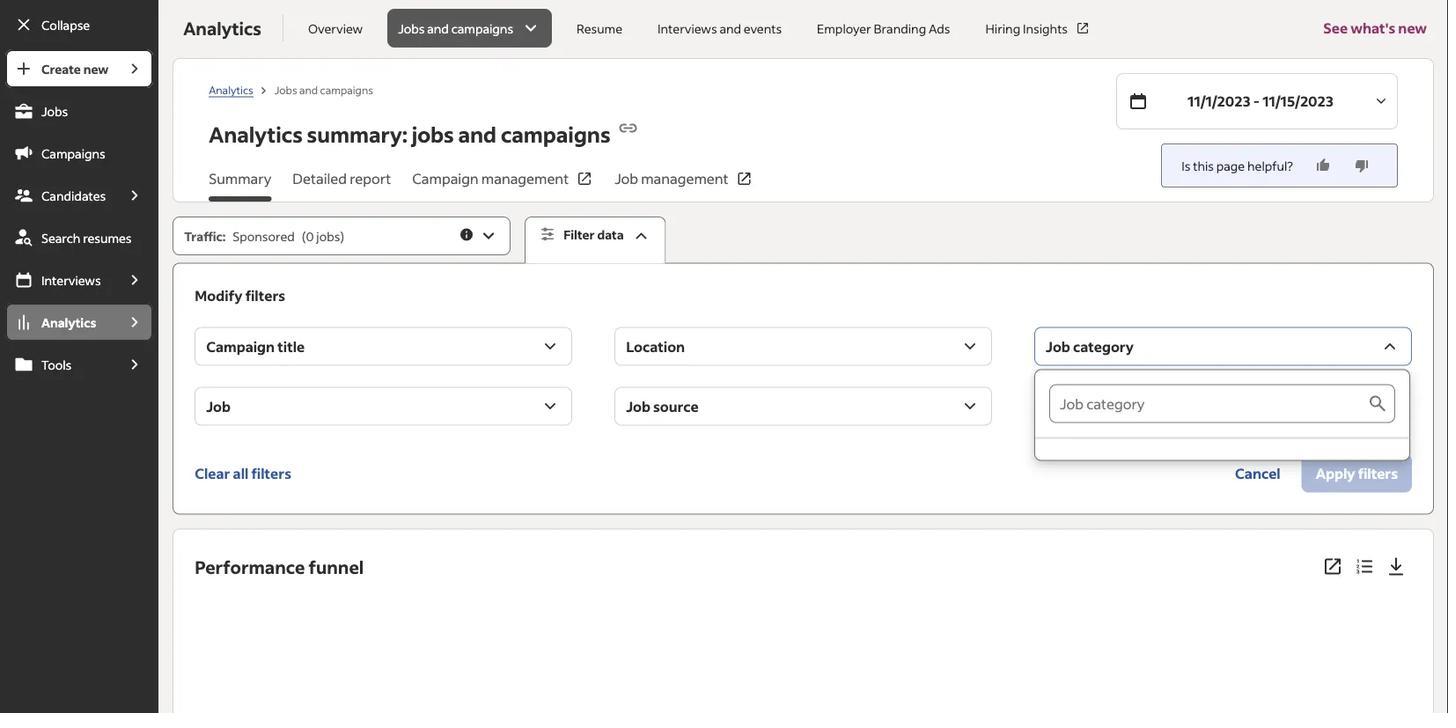 Task type: vqa. For each thing, say whether or not it's contained in the screenshot.
the bottommost CAMPAIGN
yes



Task type: locate. For each thing, give the bounding box(es) containing it.
job left source
[[626, 397, 651, 415]]

analytics link
[[209, 83, 253, 97], [5, 303, 116, 342]]

this page is helpful image
[[1315, 157, 1333, 174]]

campaigns
[[41, 145, 105, 161]]

job category list box
[[1036, 370, 1410, 460]]

job
[[615, 170, 639, 188], [1046, 337, 1071, 355], [206, 397, 231, 415], [626, 397, 651, 415]]

filter
[[564, 227, 595, 243]]

11/15/2023
[[1263, 92, 1334, 110]]

report
[[350, 170, 391, 188]]

0 horizontal spatial management
[[482, 170, 569, 188]]

0 horizontal spatial jobs and campaigns
[[275, 83, 373, 96]]

job management
[[615, 170, 729, 188]]

1 vertical spatial campaign
[[206, 337, 275, 355]]

employer branding ads link
[[807, 9, 961, 48]]

location button
[[615, 327, 993, 366]]

jobs right 0
[[316, 228, 340, 244]]

0 horizontal spatial interviews
[[41, 272, 101, 288]]

interviews left events
[[658, 20, 717, 36]]

new right what's
[[1399, 19, 1428, 37]]

summary link
[[209, 168, 272, 202]]

(
[[302, 228, 306, 244]]

2 horizontal spatial jobs
[[398, 20, 425, 36]]

1 management from the left
[[482, 170, 569, 188]]

cancel
[[1236, 464, 1281, 482]]

job for job management
[[615, 170, 639, 188]]

modify
[[195, 286, 243, 304]]

employer branding ads
[[817, 20, 951, 36]]

page
[[1217, 158, 1246, 173]]

campaign inside dropdown button
[[206, 337, 275, 355]]

hiring insights
[[986, 20, 1068, 36]]

0 horizontal spatial jobs
[[316, 228, 340, 244]]

jobs and campaigns button
[[388, 9, 552, 48]]

1 vertical spatial jobs and campaigns
[[275, 83, 373, 96]]

filters
[[245, 286, 285, 304], [252, 464, 291, 482]]

job inside dropdown button
[[1046, 337, 1071, 355]]

0
[[306, 228, 314, 244]]

export as csv image
[[1386, 556, 1407, 577]]

this
[[1193, 158, 1214, 173]]

see what's new
[[1324, 19, 1428, 37]]

funnel
[[309, 555, 364, 578]]

1 horizontal spatial management
[[641, 170, 729, 188]]

jobs up 'campaign management' on the top
[[412, 121, 454, 148]]

0 vertical spatial jobs
[[412, 121, 454, 148]]

interviews down search resumes 'link'
[[41, 272, 101, 288]]

1 horizontal spatial jobs
[[412, 121, 454, 148]]

job inside popup button
[[206, 397, 231, 415]]

job up the clear
[[206, 397, 231, 415]]

0 horizontal spatial new
[[83, 61, 109, 77]]

Job category field
[[1050, 385, 1368, 423]]

menu bar
[[0, 49, 159, 713]]

branding
[[874, 20, 927, 36]]

0 vertical spatial campaigns
[[451, 20, 514, 36]]

1 horizontal spatial analytics link
[[209, 83, 253, 97]]

collapse button
[[5, 5, 153, 44]]

2 management from the left
[[641, 170, 729, 188]]

clear all filters button
[[195, 454, 291, 493]]

jobs link
[[5, 92, 153, 130]]

1 vertical spatial interviews
[[41, 272, 101, 288]]

performance
[[195, 555, 305, 578]]

jobs and campaigns inside button
[[398, 20, 514, 36]]

new right create
[[83, 61, 109, 77]]

category
[[1074, 337, 1134, 355]]

new inside button
[[1399, 19, 1428, 37]]

11/1/2023
[[1188, 92, 1251, 110]]

)
[[340, 228, 344, 244]]

job for job source
[[626, 397, 651, 415]]

filters right all
[[252, 464, 291, 482]]

1 horizontal spatial new
[[1399, 19, 1428, 37]]

create
[[41, 61, 81, 77]]

new
[[1399, 19, 1428, 37], [83, 61, 109, 77]]

1 vertical spatial jobs
[[275, 83, 297, 96]]

search resumes link
[[5, 218, 153, 257]]

campaign down analytics summary: jobs and campaigns
[[412, 170, 479, 188]]

view detailed report image
[[1323, 556, 1344, 577]]

0 vertical spatial campaign
[[412, 170, 479, 188]]

and
[[427, 20, 449, 36], [720, 20, 742, 36], [299, 83, 318, 96], [458, 121, 497, 148]]

detailed report link
[[293, 168, 391, 202]]

job category
[[1046, 337, 1134, 355]]

create new link
[[5, 49, 116, 88]]

1 vertical spatial new
[[83, 61, 109, 77]]

0 vertical spatial jobs and campaigns
[[398, 20, 514, 36]]

collapse
[[41, 17, 90, 33]]

tools
[[41, 357, 72, 373]]

0 vertical spatial new
[[1399, 19, 1428, 37]]

1 horizontal spatial jobs
[[275, 83, 297, 96]]

0 vertical spatial interviews
[[658, 20, 717, 36]]

job left category
[[1046, 337, 1071, 355]]

is this page helpful?
[[1182, 158, 1294, 173]]

1 horizontal spatial interviews
[[658, 20, 717, 36]]

2 vertical spatial jobs
[[41, 103, 68, 119]]

1 horizontal spatial jobs and campaigns
[[398, 20, 514, 36]]

interviews for interviews
[[41, 272, 101, 288]]

analytics
[[183, 17, 262, 40], [209, 83, 253, 96], [209, 121, 303, 148], [41, 314, 96, 330]]

job inside "link"
[[615, 170, 639, 188]]

0 vertical spatial jobs
[[398, 20, 425, 36]]

job category button
[[1035, 327, 1413, 366]]

job inside popup button
[[626, 397, 651, 415]]

interviews for interviews and events
[[658, 20, 717, 36]]

jobs inside button
[[398, 20, 425, 36]]

management inside "link"
[[641, 170, 729, 188]]

job down show shareable url image at the left top of page
[[615, 170, 639, 188]]

1 vertical spatial campaigns
[[320, 83, 373, 96]]

1 vertical spatial analytics link
[[5, 303, 116, 342]]

0 horizontal spatial campaign
[[206, 337, 275, 355]]

see what's new button
[[1324, 0, 1428, 58]]

jobs and campaigns
[[398, 20, 514, 36], [275, 83, 373, 96]]

1 vertical spatial jobs
[[316, 228, 340, 244]]

job button
[[195, 387, 573, 426]]

helpful?
[[1248, 158, 1294, 173]]

tools link
[[5, 345, 116, 384]]

campaign
[[412, 170, 479, 188], [206, 337, 275, 355]]

campaign title button
[[195, 327, 573, 366]]

1 horizontal spatial campaign
[[412, 170, 479, 188]]

filters right modify
[[245, 286, 285, 304]]

management
[[482, 170, 569, 188], [641, 170, 729, 188]]

interviews
[[658, 20, 717, 36], [41, 272, 101, 288]]

hiring
[[986, 20, 1021, 36]]

overview link
[[298, 9, 374, 48]]

campaigns link
[[5, 134, 153, 173]]

campaign left title
[[206, 337, 275, 355]]

jobs
[[398, 20, 425, 36], [275, 83, 297, 96], [41, 103, 68, 119]]

campaigns
[[451, 20, 514, 36], [320, 83, 373, 96], [501, 121, 611, 148]]

1 vertical spatial filters
[[252, 464, 291, 482]]



Task type: describe. For each thing, give the bounding box(es) containing it.
sponsored
[[233, 228, 295, 244]]

0 horizontal spatial analytics link
[[5, 303, 116, 342]]

job for job
[[206, 397, 231, 415]]

employer
[[817, 20, 872, 36]]

title
[[278, 337, 305, 355]]

campaign management
[[412, 170, 569, 188]]

source
[[654, 397, 699, 415]]

and inside interviews and events link
[[720, 20, 742, 36]]

what's
[[1351, 19, 1396, 37]]

interviews and events link
[[647, 9, 793, 48]]

search resumes
[[41, 230, 132, 246]]

and inside 'jobs and campaigns' button
[[427, 20, 449, 36]]

0 vertical spatial analytics link
[[209, 83, 253, 97]]

job for job category
[[1046, 337, 1071, 355]]

is
[[1182, 158, 1191, 173]]

create new
[[41, 61, 109, 77]]

2 vertical spatial campaigns
[[501, 121, 611, 148]]

-
[[1254, 92, 1260, 110]]

summary
[[209, 170, 272, 188]]

data
[[598, 227, 624, 243]]

job management link
[[615, 168, 753, 202]]

filter data button
[[525, 217, 666, 264]]

clear
[[195, 464, 230, 482]]

overview
[[308, 20, 363, 36]]

this filters data based on the type of traffic a job received, not the sponsored status of the job itself. some jobs may receive both sponsored and organic traffic. combined view shows all traffic. image
[[459, 227, 475, 243]]

detailed report
[[293, 170, 391, 188]]

11/1/2023 - 11/15/2023
[[1188, 92, 1334, 110]]

resume
[[577, 20, 623, 36]]

summary:
[[307, 121, 408, 148]]

analytics summary: jobs and campaigns
[[209, 121, 611, 148]]

location
[[626, 337, 685, 355]]

see
[[1324, 19, 1348, 37]]

detailed
[[293, 170, 347, 188]]

campaign title
[[206, 337, 305, 355]]

campaign management link
[[412, 168, 594, 202]]

0 vertical spatial filters
[[245, 286, 285, 304]]

traffic:
[[184, 228, 226, 244]]

candidates link
[[5, 176, 116, 215]]

traffic: sponsored ( 0 jobs )
[[184, 228, 344, 244]]

search
[[41, 230, 80, 246]]

management for campaign management
[[482, 170, 569, 188]]

ads
[[929, 20, 951, 36]]

clear all filters
[[195, 464, 291, 482]]

resumes
[[83, 230, 132, 246]]

campaigns inside 'jobs and campaigns' button
[[451, 20, 514, 36]]

management for job management
[[641, 170, 729, 188]]

filter data
[[564, 227, 624, 243]]

filters inside button
[[252, 464, 291, 482]]

cancel button
[[1222, 454, 1295, 493]]

show shareable url image
[[618, 118, 639, 139]]

events
[[744, 20, 782, 36]]

campaign for campaign management
[[412, 170, 479, 188]]

modify filters
[[195, 286, 285, 304]]

candidates
[[41, 188, 106, 203]]

hiring insights link
[[975, 9, 1102, 48]]

all
[[233, 464, 249, 482]]

menu bar containing create new
[[0, 49, 159, 713]]

performance funnel
[[195, 555, 364, 578]]

interviews link
[[5, 261, 116, 299]]

0 horizontal spatial jobs
[[41, 103, 68, 119]]

job source
[[626, 397, 699, 415]]

campaign for campaign title
[[206, 337, 275, 355]]

resume link
[[566, 9, 633, 48]]

interviews and events
[[658, 20, 782, 36]]

table view image
[[1355, 556, 1376, 577]]

this page is not helpful image
[[1354, 157, 1371, 174]]

job source button
[[615, 387, 993, 426]]

insights
[[1023, 20, 1068, 36]]



